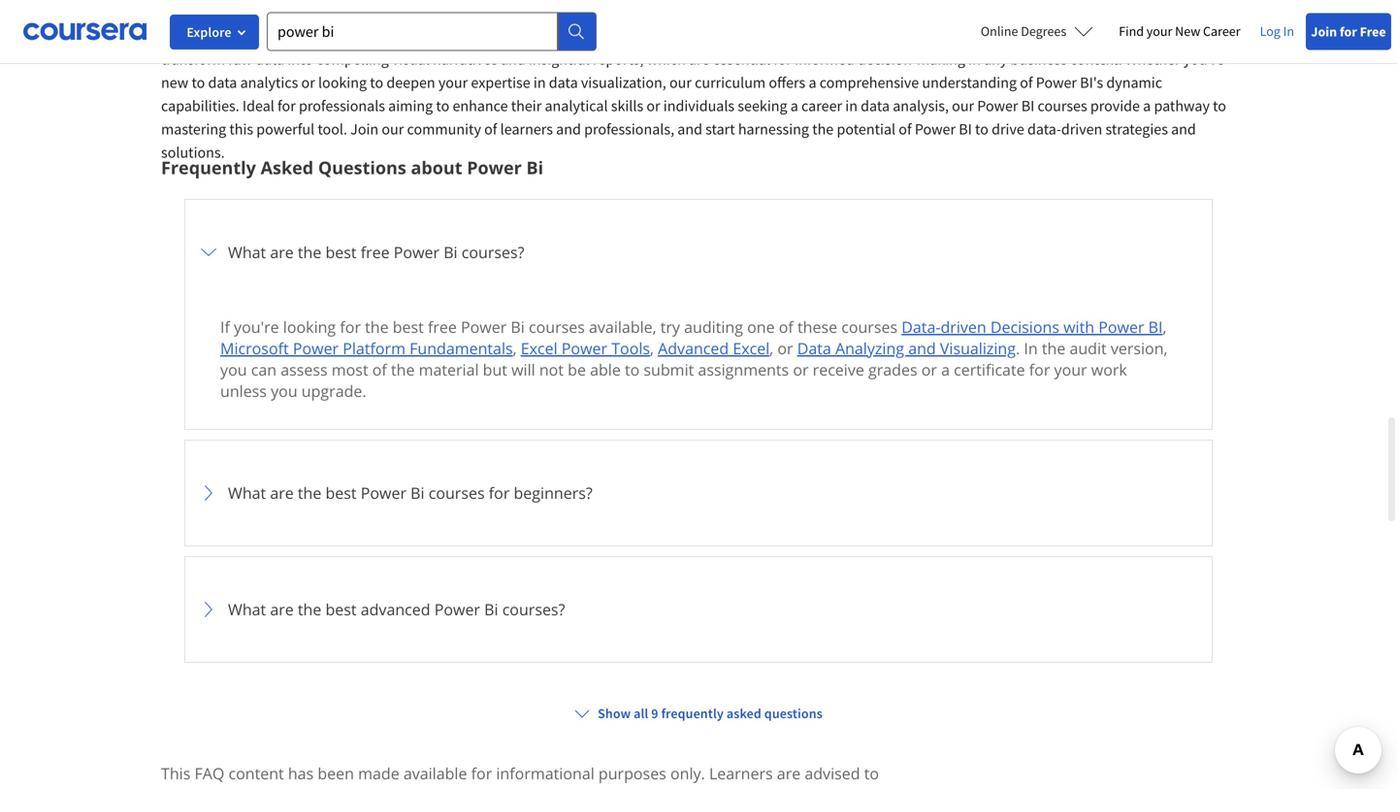 Task type: locate. For each thing, give the bounding box(es) containing it.
0 horizontal spatial you
[[220, 359, 247, 380]]

material
[[419, 359, 479, 380]]

advanced
[[932, 26, 995, 45], [361, 599, 431, 620]]

power
[[244, 3, 285, 22]]

0 vertical spatial chevron right image
[[197, 241, 220, 264]]

purposes
[[599, 763, 667, 784]]

explore button
[[170, 15, 259, 50]]

join inside join for free 'link'
[[1312, 23, 1338, 40]]

of down platform
[[373, 359, 387, 380]]

0 horizontal spatial with
[[504, 3, 533, 22]]

what inside what are the best free power bi courses? dropdown button
[[228, 241, 266, 262]]

0 vertical spatial driven
[[1062, 119, 1103, 139]]

0 horizontal spatial courses,
[[622, 3, 675, 22]]

bi inside if you're looking for the best free power bi courses available, try auditing one of these courses data-driven decisions with power bi , microsoft power platform fundamentals , excel power tools , advanced excel , or data analyzing and visualizing
[[1149, 316, 1163, 337]]

excel up assignments
[[733, 338, 770, 358]]

asked
[[261, 156, 314, 179]]

tool.
[[318, 119, 347, 139]]

find your new career
[[1119, 22, 1241, 40]]

0 horizontal spatial advanced
[[361, 599, 431, 620]]

ideal
[[243, 96, 275, 115]]

0 vertical spatial in
[[1284, 22, 1295, 40]]

what inside what are the best advanced power bi courses? dropdown button
[[228, 599, 266, 620]]

curriculum
[[695, 73, 766, 92]]

1 vertical spatial you're
[[234, 316, 279, 337]]

to down tools
[[625, 359, 640, 380]]

data down insightful
[[549, 73, 578, 92]]

chevron right image
[[197, 241, 220, 264], [197, 481, 220, 505], [197, 598, 220, 621]]

driven
[[1062, 119, 1103, 139], [941, 316, 987, 337]]

our down aiming
[[382, 119, 404, 139]]

community
[[407, 119, 481, 139]]

any
[[984, 49, 1008, 69]]

beginners?
[[514, 482, 593, 503]]

data up informed
[[809, 26, 838, 45]]

courses,
[[622, 3, 675, 22], [1060, 3, 1114, 22]]

for down data-driven decisions with power bi link
[[1030, 359, 1051, 380]]

top
[[1182, 3, 1204, 22]]

in inside .  in the audit version, you can assess most of the material but will not be able to submit assignments or receive grades or a certificate for your work unless you upgrade.
[[1025, 338, 1038, 358]]

0 vertical spatial looking
[[318, 73, 367, 92]]

What do you want to learn? text field
[[267, 12, 558, 51]]

harnessing
[[739, 119, 810, 139]]

if you're looking for the best free power bi courses available, try auditing one of these courses data-driven decisions with power bi , microsoft power platform fundamentals , excel power tools , advanced excel , or data analyzing and visualizing
[[220, 316, 1167, 358]]

1 vertical spatial looking
[[283, 316, 336, 337]]

1 vertical spatial chevron right image
[[197, 481, 220, 505]]

looking up assess
[[283, 316, 336, 337]]

of inside if you're looking for the best free power bi courses available, try auditing one of these courses data-driven decisions with power bi , microsoft power platform fundamentals , excel power tools , advanced excel , or data analyzing and visualizing
[[779, 316, 794, 337]]

and inside this faq content has been made available for informational purposes only. learners are advised to conduct additional research to ensure that courses and other credentials pursued meet thei
[[534, 786, 561, 789]]

None search field
[[267, 12, 597, 51]]

2 vertical spatial what
[[228, 599, 266, 620]]

in up the potential at right
[[846, 96, 858, 115]]

strategies
[[1106, 119, 1169, 139]]

1 horizontal spatial advanced
[[932, 26, 995, 45]]

for
[[1340, 23, 1358, 40], [774, 49, 792, 69], [278, 96, 296, 115], [340, 316, 361, 337], [1030, 359, 1051, 380], [489, 482, 510, 503], [471, 763, 492, 784]]

a down visualizing
[[942, 359, 950, 380]]

version,
[[1111, 338, 1168, 358]]

1 horizontal spatial with
[[1064, 316, 1095, 337]]

learn
[[1131, 26, 1168, 45]]

in right log
[[1284, 22, 1295, 40]]

questions
[[765, 705, 823, 722]]

in for log
[[1284, 22, 1295, 40]]

this
[[161, 763, 191, 784]]

business down the dashboard at the top right
[[1011, 49, 1068, 69]]

2 horizontal spatial you
[[418, 26, 442, 45]]

join right tool.
[[351, 119, 379, 139]]

1 horizontal spatial excel
[[733, 338, 770, 358]]

to up community
[[436, 96, 450, 115]]

of right one
[[779, 316, 794, 337]]

aiming
[[388, 96, 433, 115]]

for inside .  in the audit version, you can assess most of the material but will not be able to submit assignments or receive grades or a certificate for your work unless you upgrade.
[[1030, 359, 1051, 380]]

in up integration
[[861, 3, 874, 22]]

courses up data-
[[1038, 96, 1088, 115]]

courses left beginners?
[[429, 482, 485, 503]]

for left beginners?
[[489, 482, 510, 503]]

1 horizontal spatial free
[[428, 316, 457, 337]]

1 horizontal spatial courses,
[[1060, 3, 1114, 22]]

looking inside if you're looking for the best free power bi courses available, try auditing one of these courses data-driven decisions with power bi , microsoft power platform fundamentals , excel power tools , advanced excel , or data analyzing and visualizing
[[283, 316, 336, 337]]

0 horizontal spatial free
[[361, 241, 390, 262]]

bi inside if you're looking for the best free power bi courses available, try auditing one of these courses data-driven decisions with power bi , microsoft power platform fundamentals , excel power tools , advanced excel , or data analyzing and visualizing
[[511, 316, 525, 337]]

2 vertical spatial chevron right image
[[197, 598, 220, 621]]

asked
[[727, 705, 762, 722]]

expertise
[[471, 73, 531, 92]]

1 horizontal spatial in
[[1284, 22, 1295, 40]]

with up audit
[[1064, 316, 1095, 337]]

0 vertical spatial you're
[[1184, 49, 1225, 69]]

free up fundamentals
[[428, 316, 457, 337]]

3 what from the top
[[228, 599, 266, 620]]

explore
[[187, 23, 232, 41]]

by
[[1163, 3, 1179, 22]]

1 vertical spatial what
[[228, 482, 266, 503]]

0 vertical spatial with
[[504, 3, 533, 22]]

microsoft inside "discover the power of data visualization and analysis with our power bi courses, crafted to elevate your skills in business intelligence. these courses, taught by top universities and industry leaders, guide you through the intricacies of microsoft power bi, from basic data integration to advanced dashboard creation. learn to transform raw data into compelling visual narratives and insightful reports, which are essential for informed decision-making in any business context. whether you're new to data analytics or looking to deepen your expertise in data visualization, our curriculum offers a comprehensive understanding of power bi's dynamic capabilities. ideal for professionals aiming to enhance their analytical skills or individuals seeking a career in data analysis, our power bi courses provide a pathway to mastering this powerful tool. join our community of learners and professionals, and start harnessing the potential of power bi to drive data-driven strategies and solutions."
[[610, 26, 670, 45]]

assignments
[[698, 359, 789, 380]]

1 vertical spatial join
[[351, 119, 379, 139]]

0 horizontal spatial skills
[[611, 96, 644, 115]]

of inside .  in the audit version, you can assess most of the material but will not be able to submit assignments or receive grades or a certificate for your work unless you upgrade.
[[373, 359, 387, 380]]

our up the intricacies on the top of the page
[[536, 3, 558, 22]]

free inside dropdown button
[[361, 241, 390, 262]]

compelling
[[316, 49, 389, 69]]

with inside "discover the power of data visualization and analysis with our power bi courses, crafted to elevate your skills in business intelligence. these courses, taught by top universities and industry leaders, guide you through the intricacies of microsoft power bi, from basic data integration to advanced dashboard creation. learn to transform raw data into compelling visual narratives and insightful reports, which are essential for informed decision-making in any business context. whether you're new to data analytics or looking to deepen your expertise in data visualization, our curriculum offers a comprehensive understanding of power bi's dynamic capabilities. ideal for professionals aiming to enhance their analytical skills or individuals seeking a career in data analysis, our power bi courses provide a pathway to mastering this powerful tool. join our community of learners and professionals, and start harnessing the potential of power bi to drive data-driven strategies and solutions."
[[504, 3, 533, 22]]

advanced inside dropdown button
[[361, 599, 431, 620]]

in for .
[[1025, 338, 1038, 358]]

1 vertical spatial microsoft
[[220, 338, 289, 358]]

can
[[251, 359, 277, 380]]

what are the best free power bi courses?
[[228, 241, 525, 262]]

your inside .  in the audit version, you can assess most of the material but will not be able to submit assignments or receive grades or a certificate for your work unless you upgrade.
[[1055, 359, 1088, 380]]

for up microsoft power platform fundamentals link
[[340, 316, 361, 337]]

and up the raw
[[239, 26, 264, 45]]

with right analysis
[[504, 3, 533, 22]]

unless
[[220, 380, 267, 401]]

1 horizontal spatial microsoft
[[610, 26, 670, 45]]

courses, up 'creation.'
[[1060, 3, 1114, 22]]

1 vertical spatial courses?
[[503, 599, 565, 620]]

0 horizontal spatial driven
[[941, 316, 987, 337]]

what for what are the best free power bi courses?
[[228, 241, 266, 262]]

or down "into"
[[301, 73, 315, 92]]

driven down the provide
[[1062, 119, 1103, 139]]

0 vertical spatial free
[[361, 241, 390, 262]]

what
[[228, 241, 266, 262], [228, 482, 266, 503], [228, 599, 266, 620]]

1 horizontal spatial driven
[[1062, 119, 1103, 139]]

business
[[877, 3, 933, 22], [1011, 49, 1068, 69]]

available,
[[589, 316, 657, 337]]

skills up professionals,
[[611, 96, 644, 115]]

1 horizontal spatial skills
[[826, 3, 858, 22]]

3 chevron right image from the top
[[197, 598, 220, 621]]

best for free
[[326, 241, 357, 262]]

of down analysis,
[[899, 119, 912, 139]]

additional
[[223, 786, 296, 789]]

, up will
[[513, 338, 517, 358]]

from
[[738, 26, 769, 45]]

0 vertical spatial skills
[[826, 3, 858, 22]]

you're inside if you're looking for the best free power bi courses available, try auditing one of these courses data-driven decisions with power bi , microsoft power platform fundamentals , excel power tools , advanced excel , or data analyzing and visualizing
[[234, 316, 279, 337]]

in right '.'
[[1025, 338, 1038, 358]]

start
[[706, 119, 735, 139]]

universities
[[161, 26, 236, 45]]

courses, up which
[[622, 3, 675, 22]]

chevron right image inside what are the best power bi courses for beginners? dropdown button
[[197, 481, 220, 505]]

about
[[411, 156, 463, 179]]

or left data
[[778, 338, 794, 358]]

join right log in
[[1312, 23, 1338, 40]]

learners
[[501, 119, 553, 139]]

driven inside "discover the power of data visualization and analysis with our power bi courses, crafted to elevate your skills in business intelligence. these courses, taught by top universities and industry leaders, guide you through the intricacies of microsoft power bi, from basic data integration to advanced dashboard creation. learn to transform raw data into compelling visual narratives and insightful reports, which are essential for informed decision-making in any business context. whether you're new to data analytics or looking to deepen your expertise in data visualization, our curriculum offers a comprehensive understanding of power bi's dynamic capabilities. ideal for professionals aiming to enhance their analytical skills or individuals seeking a career in data analysis, our power bi courses provide a pathway to mastering this powerful tool. join our community of learners and professionals, and start harnessing the potential of power bi to drive data-driven strategies and solutions."
[[1062, 119, 1103, 139]]

1 courses, from the left
[[622, 3, 675, 22]]

a up career
[[809, 73, 817, 92]]

courses? for what are the best free power bi courses?
[[462, 241, 525, 262]]

0 vertical spatial what
[[228, 241, 266, 262]]

driven up visualizing
[[941, 316, 987, 337]]

bi,
[[718, 26, 735, 45]]

looking up 'professionals'
[[318, 73, 367, 92]]

excel power tools link
[[521, 338, 650, 358]]

1 vertical spatial free
[[428, 316, 457, 337]]

0 vertical spatial join
[[1312, 23, 1338, 40]]

of up reports,
[[594, 26, 607, 45]]

microsoft up can
[[220, 338, 289, 358]]

integration
[[841, 26, 912, 45]]

to up bi,
[[727, 3, 740, 22]]

0 vertical spatial advanced
[[932, 26, 995, 45]]

what are the best power bi courses for beginners? button
[[197, 452, 1201, 534]]

1 what from the top
[[228, 241, 266, 262]]

you're
[[1184, 49, 1225, 69], [234, 316, 279, 337]]

chevron right image for what are the best power bi courses for beginners?
[[197, 481, 220, 505]]

business up integration
[[877, 3, 933, 22]]

bi up version,
[[1149, 316, 1163, 337]]

basic
[[772, 26, 806, 45]]

1 chevron right image from the top
[[197, 241, 220, 264]]

you down assess
[[271, 380, 298, 401]]

chevron right image inside what are the best advanced power bi courses? dropdown button
[[197, 598, 220, 621]]

excel up not
[[521, 338, 558, 358]]

free down the questions
[[361, 241, 390, 262]]

bi
[[606, 3, 619, 22], [1022, 96, 1035, 115], [959, 119, 973, 139], [1149, 316, 1163, 337]]

your down audit
[[1055, 359, 1088, 380]]

frequently
[[161, 156, 256, 179]]

a
[[809, 73, 817, 92], [791, 96, 799, 115], [1144, 96, 1152, 115], [942, 359, 950, 380]]

0 horizontal spatial excel
[[521, 338, 558, 358]]

auditing
[[684, 316, 744, 337]]

1 vertical spatial advanced
[[361, 599, 431, 620]]

to inside .  in the audit version, you can assess most of the material but will not be able to submit assignments or receive grades or a certificate for your work unless you upgrade.
[[625, 359, 640, 380]]

for right available at the left of page
[[471, 763, 492, 784]]

bi
[[527, 156, 544, 179], [444, 241, 458, 262], [511, 316, 525, 337], [411, 482, 425, 503], [485, 599, 499, 620]]

show all 9 frequently asked questions
[[598, 705, 823, 722]]

show
[[598, 705, 631, 722]]

or up professionals,
[[647, 96, 661, 115]]

bi left the drive
[[959, 119, 973, 139]]

1 horizontal spatial join
[[1312, 23, 1338, 40]]

0 vertical spatial courses?
[[462, 241, 525, 262]]

you're right if
[[234, 316, 279, 337]]

best for advanced
[[326, 599, 357, 620]]

2 what from the top
[[228, 482, 266, 503]]

microsoft up reports,
[[610, 26, 670, 45]]

you up unless
[[220, 359, 247, 380]]

2 chevron right image from the top
[[197, 481, 220, 505]]

and inside if you're looking for the best free power bi courses available, try auditing one of these courses data-driven decisions with power bi , microsoft power platform fundamentals , excel power tools , advanced excel , or data analyzing and visualizing
[[909, 338, 936, 358]]

1 horizontal spatial you
[[271, 380, 298, 401]]

your down by
[[1147, 22, 1173, 40]]

coursera image
[[23, 16, 147, 47]]

transform
[[161, 49, 225, 69]]

you're inside "discover the power of data visualization and analysis with our power bi courses, crafted to elevate your skills in business intelligence. these courses, taught by top universities and industry leaders, guide you through the intricacies of microsoft power bi, from basic data integration to advanced dashboard creation. learn to transform raw data into compelling visual narratives and insightful reports, which are essential for informed decision-making in any business context. whether you're new to data analytics or looking to deepen your expertise in data visualization, our curriculum offers a comprehensive understanding of power bi's dynamic capabilities. ideal for professionals aiming to enhance their analytical skills or individuals seeking a career in data analysis, our power bi courses provide a pathway to mastering this powerful tool. join our community of learners and professionals, and start harnessing the potential of power bi to drive data-driven strategies and solutions."
[[1184, 49, 1225, 69]]

1 vertical spatial with
[[1064, 316, 1095, 337]]

skills up integration
[[826, 3, 858, 22]]

what are the best advanced power bi courses? button
[[197, 569, 1201, 650]]

find your new career link
[[1110, 19, 1251, 44]]

which
[[647, 49, 686, 69]]

be
[[568, 359, 586, 380]]

of down enhance
[[485, 119, 497, 139]]

,
[[1163, 316, 1167, 337], [513, 338, 517, 358], [650, 338, 654, 358], [770, 338, 774, 358]]

, up version,
[[1163, 316, 1167, 337]]

for inside dropdown button
[[489, 482, 510, 503]]

0 horizontal spatial microsoft
[[220, 338, 289, 358]]

join inside "discover the power of data visualization and analysis with our power bi courses, crafted to elevate your skills in business intelligence. these courses, taught by top universities and industry leaders, guide you through the intricacies of microsoft power bi, from basic data integration to advanced dashboard creation. learn to transform raw data into compelling visual narratives and insightful reports, which are essential for informed decision-making in any business context. whether you're new to data analytics or looking to deepen your expertise in data visualization, our curriculum offers a comprehensive understanding of power bi's dynamic capabilities. ideal for professionals aiming to enhance their analytical skills or individuals seeking a career in data analysis, our power bi courses provide a pathway to mastering this powerful tool. join our community of learners and professionals, and start harnessing the potential of power bi to drive data-driven strategies and solutions."
[[351, 119, 379, 139]]

1 vertical spatial skills
[[611, 96, 644, 115]]

data down the raw
[[208, 73, 237, 92]]

courses
[[1038, 96, 1088, 115], [529, 316, 585, 337], [842, 316, 898, 337], [429, 482, 485, 503], [473, 786, 530, 789]]

1 horizontal spatial you're
[[1184, 49, 1225, 69]]

provide
[[1091, 96, 1141, 115]]

1 vertical spatial driven
[[941, 316, 987, 337]]

are inside "discover the power of data visualization and analysis with our power bi courses, crafted to elevate your skills in business intelligence. these courses, taught by top universities and industry leaders, guide you through the intricacies of microsoft power bi, from basic data integration to advanced dashboard creation. learn to transform raw data into compelling visual narratives and insightful reports, which are essential for informed decision-making in any business context. whether you're new to data analytics or looking to deepen your expertise in data visualization, our curriculum offers a comprehensive understanding of power bi's dynamic capabilities. ideal for professionals aiming to enhance their analytical skills or individuals seeking a career in data analysis, our power bi courses provide a pathway to mastering this powerful tool. join our community of learners and professionals, and start harnessing the potential of power bi to drive data-driven strategies and solutions."
[[689, 49, 710, 69]]

to right advised
[[865, 763, 879, 784]]

power
[[562, 3, 602, 22], [674, 26, 715, 45], [1037, 73, 1078, 92], [978, 96, 1019, 115], [915, 119, 956, 139], [467, 156, 522, 179], [394, 241, 440, 262], [461, 316, 507, 337], [1099, 316, 1145, 337], [293, 338, 339, 358], [562, 338, 608, 358], [361, 482, 407, 503], [435, 599, 480, 620]]

courses up excel power tools link
[[529, 316, 585, 337]]

excel
[[521, 338, 558, 358], [733, 338, 770, 358]]

0 horizontal spatial you're
[[234, 316, 279, 337]]

looking inside "discover the power of data visualization and analysis with our power bi courses, crafted to elevate your skills in business intelligence. these courses, taught by top universities and industry leaders, guide you through the intricacies of microsoft power bi, from basic data integration to advanced dashboard creation. learn to transform raw data into compelling visual narratives and insightful reports, which are essential for informed decision-making in any business context. whether you're new to data analytics or looking to deepen your expertise in data visualization, our curriculum offers a comprehensive understanding of power bi's dynamic capabilities. ideal for professionals aiming to enhance their analytical skills or individuals seeking a career in data analysis, our power bi courses provide a pathway to mastering this powerful tool. join our community of learners and professionals, and start harnessing the potential of power bi to drive data-driven strategies and solutions."
[[318, 73, 367, 92]]

and up expertise
[[501, 49, 526, 69]]

1 vertical spatial in
[[1025, 338, 1038, 358]]

and down "data-"
[[909, 338, 936, 358]]

are
[[689, 49, 710, 69], [270, 241, 294, 262], [270, 482, 294, 503], [270, 599, 294, 620], [777, 763, 801, 784]]

or down data
[[793, 359, 809, 380]]

advanced inside "discover the power of data visualization and analysis with our power bi courses, crafted to elevate your skills in business intelligence. these courses, taught by top universities and industry leaders, guide you through the intricacies of microsoft power bi, from basic data integration to advanced dashboard creation. learn to transform raw data into compelling visual narratives and insightful reports, which are essential for informed decision-making in any business context. whether you're new to data analytics or looking to deepen your expertise in data visualization, our curriculum offers a comprehensive understanding of power bi's dynamic capabilities. ideal for professionals aiming to enhance their analytical skills or individuals seeking a career in data analysis, our power bi courses provide a pathway to mastering this powerful tool. join our community of learners and professionals, and start harnessing the potential of power bi to drive data-driven strategies and solutions."
[[932, 26, 995, 45]]

best for power
[[326, 482, 357, 503]]

, up submit
[[650, 338, 654, 358]]

chevron right image inside what are the best free power bi courses? dropdown button
[[197, 241, 220, 264]]

visual
[[392, 49, 430, 69]]

best inside if you're looking for the best free power bi courses available, try auditing one of these courses data-driven decisions with power bi , microsoft power platform fundamentals , excel power tools , advanced excel , or data analyzing and visualizing
[[393, 316, 424, 337]]

whether
[[1126, 49, 1181, 69]]

what inside what are the best power bi courses for beginners? dropdown button
[[228, 482, 266, 503]]

the inside if you're looking for the best free power bi courses available, try auditing one of these courses data-driven decisions with power bi , microsoft power platform fundamentals , excel power tools , advanced excel , or data analyzing and visualizing
[[365, 316, 389, 337]]

for left 'free'
[[1340, 23, 1358, 40]]

list item
[[184, 789, 1213, 789]]

data
[[304, 3, 333, 22], [809, 26, 838, 45], [256, 49, 285, 69], [208, 73, 237, 92], [549, 73, 578, 92], [861, 96, 890, 115]]

to
[[727, 3, 740, 22], [915, 26, 929, 45], [1171, 26, 1184, 45], [192, 73, 205, 92], [370, 73, 384, 92], [436, 96, 450, 115], [1214, 96, 1227, 115], [976, 119, 989, 139], [625, 359, 640, 380], [865, 763, 879, 784], [367, 786, 382, 789]]

courses down informational on the left of page
[[473, 786, 530, 789]]

essential
[[713, 49, 771, 69]]

these
[[798, 316, 838, 337]]

microsoft power platform fundamentals link
[[220, 338, 513, 358]]

and down informational on the left of page
[[534, 786, 561, 789]]

0 horizontal spatial join
[[351, 119, 379, 139]]

0 vertical spatial microsoft
[[610, 26, 670, 45]]

you up visual
[[418, 26, 442, 45]]

0 horizontal spatial in
[[1025, 338, 1038, 358]]

are for what are the best advanced power bi courses?
[[270, 599, 294, 620]]

0 horizontal spatial business
[[877, 3, 933, 22]]

you're down new
[[1184, 49, 1225, 69]]

1 horizontal spatial business
[[1011, 49, 1068, 69]]

assess
[[281, 359, 328, 380]]



Task type: vqa. For each thing, say whether or not it's contained in the screenshot.
with inside DISCOVER THE POWER OF DATA VISUALIZATION AND ANALYSIS WITH OUR POWER BI COURSES, CRAFTED TO ELEVATE YOUR SKILLS IN BUSINESS INTELLIGENCE. THESE COURSES, TAUGHT BY TOP UNIVERSITIES AND INDUSTRY LEADERS, GUIDE YOU THROUGH THE INTRICACIES OF MICROSOFT POWER BI, FROM BASIC DATA INTEGRATION TO ADVANCED DASHBOARD CREATION. LEARN TO TRANSFORM RAW DATA INTO COMPELLING VISUAL NARRATIVES AND INSIGHTFUL REPORTS, WHICH ARE ESSENTIAL FOR INFORMED DECISION-MAKING IN ANY BUSINESS CONTEXT. WHETHER YOU'RE NEW TO DATA ANALYTICS OR LOOKING TO DEEPEN YOUR EXPERTISE IN DATA VISUALIZATION, OUR CURRICULUM OFFERS A COMPREHENSIVE UNDERSTANDING OF POWER BI'S DYNAMIC CAPABILITIES. IDEAL FOR PROFESSIONALS AIMING TO ENHANCE THEIR ANALYTICAL SKILLS OR INDIVIDUALS SEEKING A CAREER IN DATA ANALYSIS, OUR POWER BI COURSES PROVIDE A PATHWAY TO MASTERING THIS POWERFUL TOOL. JOIN OUR COMMUNITY OF LEARNERS AND PROFESSIONALS, AND START HARNESSING THE POTENTIAL OF POWER BI TO DRIVE DATA-DRIVEN STRATEGIES AND SOLUTIONS.
yes



Task type: describe. For each thing, give the bounding box(es) containing it.
for inside this faq content has been made available for informational purposes only. learners are advised to conduct additional research to ensure that courses and other credentials pursued meet thei
[[471, 763, 492, 784]]

grades
[[869, 359, 918, 380]]

narratives
[[433, 49, 498, 69]]

advanced excel link
[[658, 338, 770, 358]]

online degrees button
[[966, 10, 1110, 52]]

for inside 'link'
[[1340, 23, 1358, 40]]

individuals
[[664, 96, 735, 115]]

in left any
[[969, 49, 981, 69]]

to down by
[[1171, 26, 1184, 45]]

with inside if you're looking for the best free power bi courses available, try auditing one of these courses data-driven decisions with power bi , microsoft power platform fundamentals , excel power tools , advanced excel , or data analyzing and visualizing
[[1064, 316, 1095, 337]]

insightful
[[529, 49, 590, 69]]

decision-
[[858, 49, 917, 69]]

1 excel from the left
[[521, 338, 558, 358]]

work
[[1092, 359, 1128, 380]]

your down narratives
[[439, 73, 468, 92]]

career
[[1204, 22, 1241, 40]]

in up the their
[[534, 73, 546, 92]]

to down compelling
[[370, 73, 384, 92]]

show all 9 frequently asked questions button
[[567, 696, 831, 731]]

driven inside if you're looking for the best free power bi courses available, try auditing one of these courses data-driven decisions with power bi , microsoft power platform fundamentals , excel power tools , advanced excel , or data analyzing and visualizing
[[941, 316, 987, 337]]

try
[[661, 316, 680, 337]]

been
[[318, 763, 354, 784]]

bi up data-
[[1022, 96, 1035, 115]]

and down 'pathway'
[[1172, 119, 1197, 139]]

receive
[[813, 359, 865, 380]]

for up offers
[[774, 49, 792, 69]]

collapsed list
[[184, 199, 1213, 789]]

and left analysis
[[421, 3, 446, 22]]

what are the best power bi courses for beginners?
[[228, 482, 593, 503]]

audit
[[1070, 338, 1107, 358]]

join for free
[[1312, 23, 1387, 40]]

bi's
[[1081, 73, 1104, 92]]

or down the 'data analyzing and visualizing' link
[[922, 359, 938, 380]]

2 excel from the left
[[733, 338, 770, 358]]

learners
[[710, 763, 773, 784]]

degrees
[[1021, 22, 1067, 40]]

faq
[[195, 763, 225, 784]]

visualization
[[336, 3, 418, 22]]

are for what are the best power bi courses for beginners?
[[270, 482, 294, 503]]

solutions.
[[161, 142, 225, 162]]

courses inside dropdown button
[[429, 482, 485, 503]]

available
[[404, 763, 467, 784]]

2 courses, from the left
[[1060, 3, 1114, 22]]

tools
[[612, 338, 650, 358]]

free inside if you're looking for the best free power bi courses available, try auditing one of these courses data-driven decisions with power bi , microsoft power platform fundamentals , excel power tools , advanced excel , or data analyzing and visualizing
[[428, 316, 457, 337]]

comprehensive
[[820, 73, 919, 92]]

for up the powerful
[[278, 96, 296, 115]]

crafted
[[679, 3, 724, 22]]

career
[[802, 96, 843, 115]]

through
[[445, 26, 497, 45]]

courses up analyzing on the right top of page
[[842, 316, 898, 337]]

, down one
[[770, 338, 774, 358]]

log
[[1261, 22, 1281, 40]]

fundamentals
[[410, 338, 513, 358]]

this faq content has been made available for informational purposes only. learners are advised to conduct additional research to ensure that courses and other credentials pursued meet thei
[[161, 763, 879, 789]]

to right 'pathway'
[[1214, 96, 1227, 115]]

frequently asked questions about power bi
[[161, 156, 544, 179]]

courses inside "discover the power of data visualization and analysis with our power bi courses, crafted to elevate your skills in business intelligence. these courses, taught by top universities and industry leaders, guide you through the intricacies of microsoft power bi, from basic data integration to advanced dashboard creation. learn to transform raw data into compelling visual narratives and insightful reports, which are essential for informed decision-making in any business context. whether you're new to data analytics or looking to deepen your expertise in data visualization, our curriculum offers a comprehensive understanding of power bi's dynamic capabilities. ideal for professionals aiming to enhance their analytical skills or individuals seeking a career in data analysis, our power bi courses provide a pathway to mastering this powerful tool. join our community of learners and professionals, and start harnessing the potential of power bi to drive data-driven strategies and solutions."
[[1038, 96, 1088, 115]]

professionals,
[[584, 119, 675, 139]]

discover the power of data visualization and analysis with our power bi courses, crafted to elevate your skills in business intelligence. these courses, taught by top universities and industry leaders, guide you through the intricacies of microsoft power bi, from basic data integration to advanced dashboard creation. learn to transform raw data into compelling visual narratives and insightful reports, which are essential for informed decision-making in any business context. whether you're new to data analytics or looking to deepen your expertise in data visualization, our curriculum offers a comprehensive understanding of power bi's dynamic capabilities. ideal for professionals aiming to enhance their analytical skills or individuals seeking a career in data analysis, our power bi courses provide a pathway to mastering this powerful tool. join our community of learners and professionals, and start harnessing the potential of power bi to drive data-driven strategies and solutions.
[[161, 3, 1227, 162]]

analysis
[[449, 3, 501, 22]]

to up capabilities.
[[192, 73, 205, 92]]

intelligence.
[[937, 3, 1015, 22]]

online degrees
[[981, 22, 1067, 40]]

join for free link
[[1307, 13, 1392, 50]]

analysis,
[[893, 96, 949, 115]]

of up industry
[[288, 3, 301, 22]]

mastering
[[161, 119, 226, 139]]

what for what are the best advanced power bi courses?
[[228, 599, 266, 620]]

research
[[300, 786, 363, 789]]

a up strategies
[[1144, 96, 1152, 115]]

our down understanding
[[952, 96, 975, 115]]

content
[[229, 763, 284, 784]]

free
[[1361, 23, 1387, 40]]

industry
[[267, 26, 321, 45]]

what are the best advanced power bi courses?
[[228, 599, 565, 620]]

offers
[[769, 73, 806, 92]]

a down offers
[[791, 96, 799, 115]]

what for what are the best power bi courses for beginners?
[[228, 482, 266, 503]]

1 vertical spatial business
[[1011, 49, 1068, 69]]

to left the drive
[[976, 119, 989, 139]]

our down which
[[670, 73, 692, 92]]

your up basic
[[793, 3, 823, 22]]

are inside this faq content has been made available for informational purposes only. learners are advised to conduct additional research to ensure that courses and other credentials pursued meet thei
[[777, 763, 801, 784]]

but
[[483, 359, 508, 380]]

will
[[512, 359, 536, 380]]

to down made
[[367, 786, 382, 789]]

bi up reports,
[[606, 3, 619, 22]]

of down the dashboard at the top right
[[1020, 73, 1033, 92]]

leaders,
[[324, 26, 375, 45]]

dashboard
[[998, 26, 1068, 45]]

data-
[[902, 316, 941, 337]]

data up the analytics
[[256, 49, 285, 69]]

frequently
[[662, 705, 724, 722]]

credentials
[[609, 786, 688, 789]]

microsoft inside if you're looking for the best free power bi courses available, try auditing one of these courses data-driven decisions with power bi , microsoft power platform fundamentals , excel power tools , advanced excel , or data analyzing and visualizing
[[220, 338, 289, 358]]

all
[[634, 705, 649, 722]]

and down individuals
[[678, 119, 703, 139]]

a inside .  in the audit version, you can assess most of the material but will not be able to submit assignments or receive grades or a certificate for your work unless you upgrade.
[[942, 359, 950, 380]]

raw
[[228, 49, 252, 69]]

data up industry
[[304, 3, 333, 22]]

elevate
[[743, 3, 790, 22]]

for inside if you're looking for the best free power bi courses available, try auditing one of these courses data-driven decisions with power bi , microsoft power platform fundamentals , excel power tools , advanced excel , or data analyzing and visualizing
[[340, 316, 361, 337]]

meet
[[757, 786, 794, 789]]

data down comprehensive
[[861, 96, 890, 115]]

are for what are the best free power bi courses?
[[270, 241, 294, 262]]

advanced
[[658, 338, 729, 358]]

other
[[565, 786, 605, 789]]

and down analytical
[[556, 119, 581, 139]]

analytical
[[545, 96, 608, 115]]

chevron right image for what are the best free power bi courses?
[[197, 241, 220, 264]]

analyzing
[[836, 338, 905, 358]]

powerful
[[257, 119, 315, 139]]

courses inside this faq content has been made available for informational purposes only. learners are advised to conduct additional research to ensure that courses and other credentials pursued meet thei
[[473, 786, 530, 789]]

analytics
[[240, 73, 298, 92]]

new
[[161, 73, 189, 92]]

one
[[748, 316, 775, 337]]

pathway
[[1155, 96, 1210, 115]]

intricacies
[[525, 26, 591, 45]]

you inside "discover the power of data visualization and analysis with our power bi courses, crafted to elevate your skills in business intelligence. these courses, taught by top universities and industry leaders, guide you through the intricacies of microsoft power bi, from basic data integration to advanced dashboard creation. learn to transform raw data into compelling visual narratives and insightful reports, which are essential for informed decision-making in any business context. whether you're new to data analytics or looking to deepen your expertise in data visualization, our curriculum offers a comprehensive understanding of power bi's dynamic capabilities. ideal for professionals aiming to enhance their analytical skills or individuals seeking a career in data analysis, our power bi courses provide a pathway to mastering this powerful tool. join our community of learners and professionals, and start harnessing the potential of power bi to drive data-driven strategies and solutions."
[[418, 26, 442, 45]]

new
[[1176, 22, 1201, 40]]

creation.
[[1071, 26, 1128, 45]]

chevron right image for what are the best advanced power bi courses?
[[197, 598, 220, 621]]

this
[[229, 119, 253, 139]]

submit
[[644, 359, 694, 380]]

courses? for what are the best advanced power bi courses?
[[503, 599, 565, 620]]

capabilities.
[[161, 96, 239, 115]]

data analyzing and visualizing link
[[798, 338, 1016, 358]]

able
[[590, 359, 621, 380]]

0 vertical spatial business
[[877, 3, 933, 22]]

to up making
[[915, 26, 929, 45]]

their
[[511, 96, 542, 115]]

or inside if you're looking for the best free power bi courses available, try auditing one of these courses data-driven decisions with power bi , microsoft power platform fundamentals , excel power tools , advanced excel , or data analyzing and visualizing
[[778, 338, 794, 358]]

upgrade.
[[302, 380, 367, 401]]

enhance
[[453, 96, 508, 115]]

if
[[220, 316, 230, 337]]



